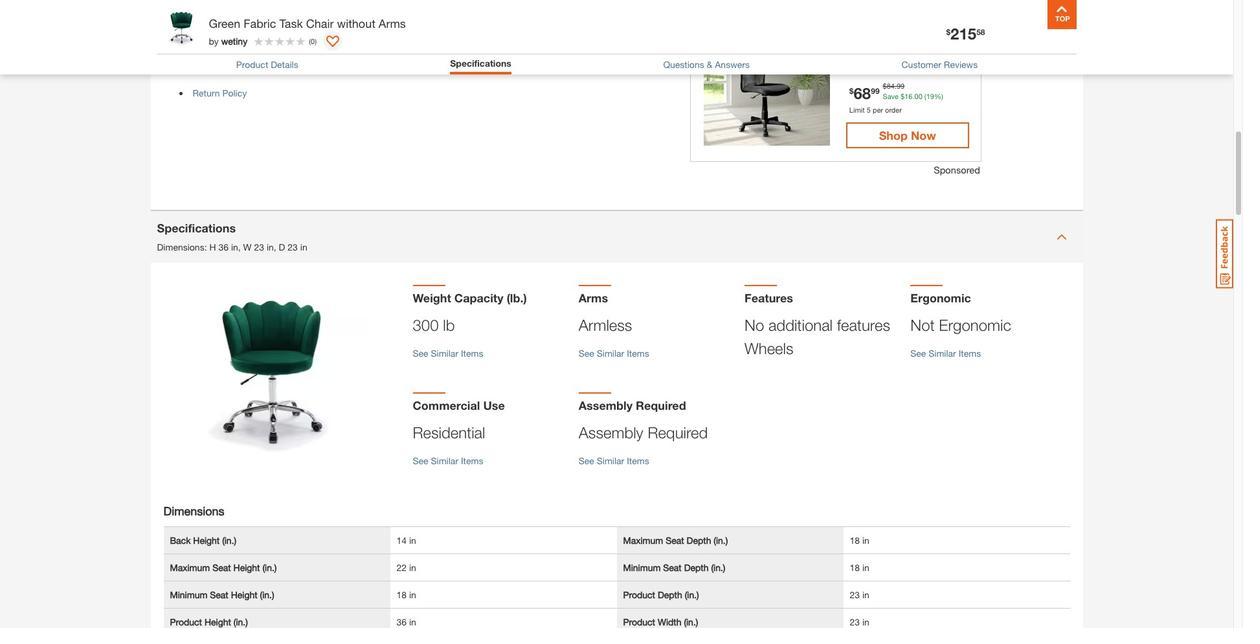 Task type: describe. For each thing, give the bounding box(es) containing it.
product width (in.)
[[624, 616, 699, 627]]

no
[[745, 316, 765, 334]]

0 horizontal spatial 99
[[872, 86, 880, 96]]

answers
[[715, 59, 750, 70]]

assembly for assembly
[[579, 398, 633, 412]]

commercial
[[413, 398, 480, 412]]

adjustable for height
[[847, 58, 889, 69]]

w
[[243, 242, 252, 253]]

see similar items for armless
[[579, 348, 650, 359]]

9
[[902, 65, 906, 74]]

display image
[[327, 36, 339, 49]]

not
[[911, 316, 935, 334]]

) for ( 0 )
[[315, 37, 317, 45]]

not ergonomic
[[911, 316, 1012, 334]]

no additional features wheels
[[745, 316, 891, 357]]

caret image
[[1057, 232, 1067, 242]]

x
[[299, 65, 304, 76]]

by wetiny
[[209, 35, 248, 46]]

( for 9
[[900, 65, 902, 74]]

items for armless
[[627, 348, 650, 359]]

0 horizontal spatial width
[[658, 616, 682, 627]]

wetiny
[[221, 35, 248, 46]]

(in.) up minimum seat depth (in.)
[[714, 535, 728, 546]]

height inside 20.5 in. width small black fabric task chair with adjustable height
[[892, 58, 919, 69]]

black
[[930, 31, 953, 42]]

h
[[210, 242, 216, 253]]

1 vertical spatial 36
[[397, 616, 407, 627]]

specifications for specifications dimensions: h 36 in , w 23 in , d 23 in
[[157, 221, 236, 235]]

2 vertical spatial assembly
[[579, 423, 644, 442]]

similar for 300 lb
[[431, 348, 459, 359]]

300
[[413, 316, 439, 334]]

1 vertical spatial ergonomic
[[940, 316, 1012, 334]]

small
[[905, 31, 928, 42]]

questions & answers
[[664, 59, 750, 70]]

product depth (in.)
[[624, 589, 700, 600]]

feedback link image
[[1217, 219, 1234, 289]]

items for not ergonomic
[[959, 348, 982, 359]]

use
[[484, 398, 505, 412]]

2 , from the left
[[274, 242, 276, 253]]

1 vertical spatial required
[[648, 423, 708, 442]]

300 lb
[[413, 316, 455, 334]]

& inside the features: office chair swivel seat with 360 degrees, and adjustable lift height padded back & seat arm: sloped metal base: 5-star base w/casters
[[573, 3, 579, 14]]

360
[[352, 3, 367, 14]]

2 vertical spatial 18
[[397, 589, 407, 600]]

reviews
[[944, 59, 978, 70]]

(in.) down minimum seat height (in.)
[[234, 616, 248, 627]]

18 for minimum seat depth (in.)
[[850, 562, 860, 573]]

see for 300 lb
[[413, 348, 429, 359]]

degrees,
[[370, 3, 406, 14]]

per
[[873, 106, 884, 114]]

5
[[867, 106, 871, 114]]

star
[[252, 19, 269, 30]]

product for product width (in.)
[[624, 616, 656, 627]]

18 in for minimum seat depth (in.)
[[850, 562, 870, 573]]

minimum for minimum seat height (in.)
[[170, 589, 208, 600]]

features:
[[193, 3, 230, 14]]

20.5 in. width small black fabric task chair with adjustable height
[[847, 31, 953, 69]]

chair inside the features: office chair swivel seat with 360 degrees, and adjustable lift height padded back & seat arm: sloped metal base: 5-star base w/casters
[[259, 3, 281, 14]]

22 in
[[397, 562, 416, 573]]

maximum for maximum seat depth (in.)
[[624, 535, 664, 546]]

shop now
[[880, 128, 937, 142]]

see similar items for residential
[[413, 455, 484, 466]]

sponsored
[[934, 164, 981, 175]]

minimum for minimum seat depth (in.)
[[624, 562, 661, 573]]

weight capacity (lb.)
[[413, 291, 527, 305]]

%)
[[935, 92, 944, 100]]

chair inside 20.5 in. width small black fabric task chair with adjustable height
[[895, 44, 917, 55]]

by
[[209, 35, 219, 46]]

minimum seat height (in.)
[[170, 589, 274, 600]]

metal
[[193, 19, 215, 30]]

58
[[977, 27, 986, 37]]

features
[[745, 291, 794, 305]]

1 horizontal spatial chair
[[306, 16, 334, 30]]

top button
[[1048, 0, 1077, 29]]

w/casters
[[294, 19, 335, 30]]

1 vertical spatial arms
[[579, 291, 608, 305]]

without
[[337, 16, 376, 30]]

see for not ergonomic
[[911, 348, 927, 359]]

1 vertical spatial .
[[913, 92, 915, 100]]

23 in for product width (in.)
[[850, 616, 870, 627]]

customer reviews
[[902, 59, 978, 70]]

lb
[[443, 316, 455, 334]]

24.41"
[[306, 65, 333, 76]]

return
[[193, 88, 220, 99]]

dimensions
[[164, 504, 225, 518]]

see similar items for not ergonomic
[[911, 348, 982, 359]]

back inside the features: office chair swivel seat with 360 degrees, and adjustable lift height padded back & seat arm: sloped metal base: 5-star base w/casters
[[550, 3, 571, 14]]

seat left arm:
[[582, 3, 600, 14]]

similar for residential
[[431, 455, 459, 466]]

d
[[279, 242, 285, 253]]

features
[[837, 316, 891, 334]]

23 in for product depth (in.)
[[850, 589, 870, 600]]

see for residential
[[413, 455, 429, 466]]

swivel
[[283, 3, 309, 14]]

0 vertical spatial task
[[280, 16, 303, 30]]

sloped
[[624, 3, 653, 14]]

$ 68 99 $ 84 . 99 save $ 16 . 00 ( 19 %) limit 5 per order
[[850, 81, 944, 114]]

product for product depth (in.)
[[624, 589, 656, 600]]

seat for maximum seat depth (in.)
[[666, 535, 685, 546]]

$ inside $ 215 58
[[947, 27, 951, 37]]

return policy
[[193, 88, 247, 99]]

similar for assembly required
[[597, 455, 625, 466]]

product image image
[[160, 6, 202, 49]]

required:yes
[[235, 42, 288, 53]]

padded
[[516, 3, 548, 14]]

(in.) up "maximum seat height (in.)"
[[222, 535, 237, 546]]

and
[[409, 3, 424, 14]]

36 in
[[397, 616, 416, 627]]

questions
[[664, 59, 705, 70]]

$ up limit
[[850, 86, 854, 96]]

20.5 in. width small black fabric task chair with adjustable height image
[[704, 19, 830, 145]]

1 vertical spatial back
[[170, 535, 191, 546]]

) for ( 9 )
[[906, 65, 908, 74]]

1 assembly required from the top
[[579, 398, 687, 412]]

see similar items for 300 lb
[[413, 348, 484, 359]]

poduct
[[193, 65, 222, 76]]

green
[[209, 16, 240, 30]]

now
[[912, 128, 937, 142]]

product image
[[177, 276, 368, 467]]

green fabric task chair without arms
[[209, 16, 406, 30]]

(lb.)
[[507, 291, 527, 305]]

arm:
[[603, 3, 622, 14]]

22
[[397, 562, 407, 573]]



Task type: locate. For each thing, give the bounding box(es) containing it.
lift
[[472, 3, 484, 14]]

features: office chair swivel seat with 360 degrees, and adjustable lift height padded back & seat arm: sloped metal base: 5-star base w/casters
[[193, 3, 653, 30]]

assembly for poduct
[[193, 42, 232, 53]]

68
[[854, 84, 872, 102]]

1 23 in from the top
[[850, 589, 870, 600]]

0 vertical spatial arms
[[379, 16, 406, 30]]

depth down maximum seat depth (in.)
[[685, 562, 709, 573]]

0 vertical spatial maximum
[[624, 535, 664, 546]]

depth down minimum seat depth (in.)
[[658, 589, 683, 600]]

1 horizontal spatial maximum
[[624, 535, 664, 546]]

0 horizontal spatial with
[[333, 3, 350, 14]]

chair up the star
[[259, 3, 281, 14]]

assembly required:yes
[[193, 42, 288, 53]]

0 vertical spatial 18 in
[[850, 535, 870, 546]]

fabric down 20.5
[[847, 44, 872, 55]]

base
[[271, 19, 292, 30]]

return policy link
[[193, 88, 247, 99]]

minimum up product height (in.)
[[170, 589, 208, 600]]

84
[[887, 81, 895, 90]]

,
[[238, 242, 241, 253], [274, 242, 276, 253]]

1 vertical spatial 18 in
[[850, 562, 870, 573]]

items for 300 lb
[[461, 348, 484, 359]]

depth
[[687, 535, 712, 546], [685, 562, 709, 573], [658, 589, 683, 600]]

0 horizontal spatial (
[[309, 37, 311, 45]]

order
[[886, 106, 902, 114]]

chair down small
[[895, 44, 917, 55]]

maximum for maximum seat height (in.)
[[170, 562, 210, 573]]

0 vertical spatial ergonomic
[[911, 291, 972, 305]]

adjustable down "in."
[[847, 58, 889, 69]]

0 vertical spatial depth
[[687, 535, 712, 546]]

with inside the features: office chair swivel seat with 360 degrees, and adjustable lift height padded back & seat arm: sloped metal base: 5-star base w/casters
[[333, 3, 350, 14]]

1 vertical spatial assembly required
[[579, 423, 708, 442]]

product for product height (in.)
[[170, 616, 202, 627]]

, left w
[[238, 242, 241, 253]]

( left customer
[[900, 65, 902, 74]]

, left d
[[274, 242, 276, 253]]

0 horizontal spatial fabric
[[244, 16, 276, 30]]

1 vertical spatial task
[[875, 44, 893, 55]]

fabric inside 20.5 in. width small black fabric task chair with adjustable height
[[847, 44, 872, 55]]

0 vertical spatial assembly
[[193, 42, 232, 53]]

specifications up dimensions:
[[157, 221, 236, 235]]

1 vertical spatial specifications
[[157, 221, 236, 235]]

poduct dimension:22.83" x 24.41" x31.89~36.42"h
[[193, 65, 401, 76]]

wheels
[[745, 339, 794, 357]]

1 horizontal spatial fabric
[[847, 44, 872, 55]]

commercial use
[[413, 398, 505, 412]]

assembly required
[[579, 398, 687, 412], [579, 423, 708, 442]]

2 vertical spatial depth
[[658, 589, 683, 600]]

0 vertical spatial 23 in
[[850, 589, 870, 600]]

1 vertical spatial 18
[[850, 562, 860, 573]]

task
[[280, 16, 303, 30], [875, 44, 893, 55]]

00
[[915, 92, 923, 100]]

23 in
[[850, 589, 870, 600], [850, 616, 870, 627]]

18 for maximum seat depth (in.)
[[850, 535, 860, 546]]

capacity
[[455, 291, 504, 305]]

product for product details
[[236, 59, 268, 70]]

office
[[233, 3, 257, 14]]

seat
[[312, 3, 330, 14], [582, 3, 600, 14], [666, 535, 685, 546], [213, 562, 231, 573], [664, 562, 682, 573], [210, 589, 229, 600]]

0 vertical spatial 36
[[219, 242, 229, 253]]

similar for armless
[[597, 348, 625, 359]]

0 horizontal spatial back
[[170, 535, 191, 546]]

1 vertical spatial with
[[919, 44, 936, 55]]

see for assembly required
[[579, 455, 595, 466]]

20.5 in. width small black fabric task chair with adjustable height link
[[847, 19, 970, 69]]

1 vertical spatial maximum
[[170, 562, 210, 573]]

0 vertical spatial with
[[333, 3, 350, 14]]

task inside 20.5 in. width small black fabric task chair with adjustable height
[[875, 44, 893, 55]]

99 left save
[[872, 86, 880, 96]]

maximum seat height (in.)
[[170, 562, 277, 573]]

18 in for maximum seat depth (in.)
[[850, 535, 870, 546]]

0 horizontal spatial maximum
[[170, 562, 210, 573]]

$ right save
[[901, 92, 905, 100]]

0 horizontal spatial chair
[[259, 3, 281, 14]]

minimum seat depth (in.)
[[624, 562, 726, 573]]

seat up w/casters
[[312, 3, 330, 14]]

0 horizontal spatial )
[[315, 37, 317, 45]]

. left 19
[[913, 92, 915, 100]]

16
[[905, 92, 913, 100]]

0 horizontal spatial minimum
[[170, 589, 208, 600]]

(in.) down product depth (in.)
[[684, 616, 699, 627]]

1 vertical spatial 23 in
[[850, 616, 870, 627]]

2 23 in from the top
[[850, 616, 870, 627]]

$ 215 58
[[947, 25, 986, 43]]

$ left the 58
[[947, 27, 951, 37]]

1 horizontal spatial )
[[906, 65, 908, 74]]

maximum up minimum seat depth (in.)
[[624, 535, 664, 546]]

maximum down back height (in.)
[[170, 562, 210, 573]]

1 vertical spatial width
[[658, 616, 682, 627]]

similar for not ergonomic
[[929, 348, 957, 359]]

depth up minimum seat depth (in.)
[[687, 535, 712, 546]]

width inside 20.5 in. width small black fabric task chair with adjustable height
[[879, 31, 903, 42]]

residential
[[413, 423, 486, 442]]

5-
[[243, 19, 252, 30]]

14 in
[[397, 535, 416, 546]]

1 horizontal spatial with
[[919, 44, 936, 55]]

36 down 22
[[397, 616, 407, 627]]

1 horizontal spatial 99
[[897, 81, 905, 90]]

0 vertical spatial )
[[315, 37, 317, 45]]

seat up minimum seat height (in.)
[[213, 562, 231, 573]]

1 horizontal spatial back
[[550, 3, 571, 14]]

maximum
[[624, 535, 664, 546], [170, 562, 210, 573]]

arms up "armless" at the bottom of the page
[[579, 291, 608, 305]]

task down swivel
[[280, 16, 303, 30]]

arms
[[379, 16, 406, 30], [579, 291, 608, 305]]

product details
[[236, 59, 298, 70]]

1 horizontal spatial specifications
[[450, 58, 512, 69]]

save
[[883, 92, 899, 100]]

1 vertical spatial chair
[[306, 16, 334, 30]]

width down product depth (in.)
[[658, 616, 682, 627]]

18
[[850, 535, 860, 546], [850, 562, 860, 573], [397, 589, 407, 600]]

1 vertical spatial depth
[[685, 562, 709, 573]]

1 horizontal spatial minimum
[[624, 562, 661, 573]]

adjustable for lift
[[426, 3, 469, 14]]

task down "in."
[[875, 44, 893, 55]]

0 horizontal spatial 36
[[219, 242, 229, 253]]

product down product depth (in.)
[[624, 616, 656, 627]]

with left 360
[[333, 3, 350, 14]]

dimension:22.83"
[[224, 65, 296, 76]]

back height (in.)
[[170, 535, 237, 546]]

back
[[550, 3, 571, 14], [170, 535, 191, 546]]

1 , from the left
[[238, 242, 241, 253]]

with inside 20.5 in. width small black fabric task chair with adjustable height
[[919, 44, 936, 55]]

product down required:yes
[[236, 59, 268, 70]]

0 vertical spatial width
[[879, 31, 903, 42]]

1 horizontal spatial arms
[[579, 291, 608, 305]]

0 vertical spatial 18
[[850, 535, 860, 546]]

0 horizontal spatial adjustable
[[426, 3, 469, 14]]

. up save
[[895, 81, 897, 90]]

$
[[947, 27, 951, 37], [883, 81, 887, 90], [850, 86, 854, 96], [901, 92, 905, 100]]

0 vertical spatial &
[[573, 3, 579, 14]]

product down minimum seat height (in.)
[[170, 616, 202, 627]]

1 horizontal spatial .
[[913, 92, 915, 100]]

36 inside the specifications dimensions: h 36 in , w 23 in , d 23 in
[[219, 242, 229, 253]]

product up the product width (in.)
[[624, 589, 656, 600]]

2 horizontal spatial (
[[925, 92, 927, 100]]

seat for minimum seat depth (in.)
[[664, 562, 682, 573]]

adjustable left lift
[[426, 3, 469, 14]]

( 0 )
[[309, 37, 317, 45]]

specifications down lift
[[450, 58, 512, 69]]

specifications inside the specifications dimensions: h 36 in , w 23 in , d 23 in
[[157, 221, 236, 235]]

1 horizontal spatial (
[[900, 65, 902, 74]]

ergonomic up not
[[911, 291, 972, 305]]

dimensions:
[[157, 242, 207, 253]]

see similar items
[[413, 348, 484, 359], [579, 348, 650, 359], [911, 348, 982, 359], [413, 455, 484, 466], [579, 455, 650, 466]]

see similar items for assembly required
[[579, 455, 650, 466]]

1 horizontal spatial task
[[875, 44, 893, 55]]

in.
[[867, 31, 876, 42]]

1 horizontal spatial adjustable
[[847, 58, 889, 69]]

depth for maximum seat depth (in.)
[[687, 535, 712, 546]]

0 vertical spatial chair
[[259, 3, 281, 14]]

similar
[[431, 348, 459, 359], [597, 348, 625, 359], [929, 348, 957, 359], [431, 455, 459, 466], [597, 455, 625, 466]]

seat down "maximum seat height (in.)"
[[210, 589, 229, 600]]

18 in
[[850, 535, 870, 546], [850, 562, 870, 573], [397, 589, 416, 600]]

(in.) down minimum seat depth (in.)
[[685, 589, 700, 600]]

( inside "$ 68 99 $ 84 . 99 save $ 16 . 00 ( 19 %) limit 5 per order"
[[925, 92, 927, 100]]

( down w/casters
[[309, 37, 311, 45]]

1 vertical spatial (
[[900, 65, 902, 74]]

1 vertical spatial &
[[707, 59, 713, 70]]

shop
[[880, 128, 908, 142]]

see for armless
[[579, 348, 595, 359]]

1 horizontal spatial &
[[707, 59, 713, 70]]

base:
[[218, 19, 241, 30]]

1 vertical spatial assembly
[[579, 398, 633, 412]]

1 horizontal spatial 36
[[397, 616, 407, 627]]

0 vertical spatial assembly required
[[579, 398, 687, 412]]

seat down maximum seat depth (in.)
[[664, 562, 682, 573]]

(in.) up minimum seat height (in.)
[[263, 562, 277, 573]]

& left answers
[[707, 59, 713, 70]]

chair up ( 0 )
[[306, 16, 334, 30]]

0 vertical spatial back
[[550, 3, 571, 14]]

2 horizontal spatial chair
[[895, 44, 917, 55]]

arms down 'degrees,'
[[379, 16, 406, 30]]

2 vertical spatial 18 in
[[397, 589, 416, 600]]

adjustable inside the features: office chair swivel seat with 360 degrees, and adjustable lift height padded back & seat arm: sloped metal base: 5-star base w/casters
[[426, 3, 469, 14]]

width
[[879, 31, 903, 42], [658, 616, 682, 627]]

1 vertical spatial )
[[906, 65, 908, 74]]

99 right 84
[[897, 81, 905, 90]]

items for residential
[[461, 455, 484, 466]]

1 horizontal spatial ,
[[274, 242, 276, 253]]

0
[[311, 37, 315, 45]]

with up customer
[[919, 44, 936, 55]]

19
[[927, 92, 935, 100]]

adjustable
[[426, 3, 469, 14], [847, 58, 889, 69]]

adjustable inside 20.5 in. width small black fabric task chair with adjustable height
[[847, 58, 889, 69]]

(in.) down "maximum seat height (in.)"
[[260, 589, 274, 600]]

36 right h
[[219, 242, 229, 253]]

1 vertical spatial fabric
[[847, 44, 872, 55]]

0 vertical spatial required
[[636, 398, 687, 412]]

width right "in."
[[879, 31, 903, 42]]

additional
[[769, 316, 833, 334]]

0 vertical spatial specifications
[[450, 58, 512, 69]]

(
[[309, 37, 311, 45], [900, 65, 902, 74], [925, 92, 927, 100]]

( for 0
[[309, 37, 311, 45]]

seat for maximum seat height (in.)
[[213, 562, 231, 573]]

items for assembly required
[[627, 455, 650, 466]]

( right 00
[[925, 92, 927, 100]]

2 assembly required from the top
[[579, 423, 708, 442]]

.
[[895, 81, 897, 90], [913, 92, 915, 100]]

depth for minimum seat depth (in.)
[[685, 562, 709, 573]]

ergonomic
[[911, 291, 972, 305], [940, 316, 1012, 334]]

0 horizontal spatial arms
[[379, 16, 406, 30]]

maximum seat depth (in.)
[[624, 535, 728, 546]]

(in.)
[[222, 535, 237, 546], [714, 535, 728, 546], [263, 562, 277, 573], [712, 562, 726, 573], [260, 589, 274, 600], [685, 589, 700, 600], [234, 616, 248, 627], [684, 616, 699, 627]]

2 vertical spatial chair
[[895, 44, 917, 55]]

215
[[951, 25, 977, 43]]

back down the dimensions
[[170, 535, 191, 546]]

specifications for specifications
[[450, 58, 512, 69]]

shop now button
[[847, 122, 970, 148]]

1 vertical spatial minimum
[[170, 589, 208, 600]]

height inside the features: office chair swivel seat with 360 degrees, and adjustable lift height padded back & seat arm: sloped metal base: 5-star base w/casters
[[487, 3, 513, 14]]

0 vertical spatial adjustable
[[426, 3, 469, 14]]

details
[[271, 59, 298, 70]]

0 vertical spatial minimum
[[624, 562, 661, 573]]

minimum up product depth (in.)
[[624, 562, 661, 573]]

product details button
[[236, 59, 298, 70], [236, 59, 298, 70]]

0 horizontal spatial task
[[280, 16, 303, 30]]

20.5
[[847, 31, 864, 42]]

0 horizontal spatial .
[[895, 81, 897, 90]]

back right "padded"
[[550, 3, 571, 14]]

1 horizontal spatial width
[[879, 31, 903, 42]]

seat for minimum seat height (in.)
[[210, 589, 229, 600]]

policy
[[222, 88, 247, 99]]

0 vertical spatial (
[[309, 37, 311, 45]]

items
[[461, 348, 484, 359], [627, 348, 650, 359], [959, 348, 982, 359], [461, 455, 484, 466], [627, 455, 650, 466]]

questions & answers button
[[664, 59, 750, 70], [664, 59, 750, 70]]

seat up minimum seat depth (in.)
[[666, 535, 685, 546]]

14
[[397, 535, 407, 546]]

2 vertical spatial (
[[925, 92, 927, 100]]

in
[[231, 242, 238, 253], [267, 242, 274, 253], [300, 242, 308, 253], [409, 535, 416, 546], [863, 535, 870, 546], [409, 562, 416, 573], [863, 562, 870, 573], [409, 589, 416, 600], [863, 589, 870, 600], [409, 616, 416, 627], [863, 616, 870, 627]]

0 horizontal spatial &
[[573, 3, 579, 14]]

product height (in.)
[[170, 616, 248, 627]]

0 vertical spatial .
[[895, 81, 897, 90]]

0 vertical spatial fabric
[[244, 16, 276, 30]]

$ up save
[[883, 81, 887, 90]]

1 vertical spatial adjustable
[[847, 58, 889, 69]]

(in.) down maximum seat depth (in.)
[[712, 562, 726, 573]]

ergonomic right not
[[940, 316, 1012, 334]]

0 horizontal spatial ,
[[238, 242, 241, 253]]

& left arm:
[[573, 3, 579, 14]]

weight
[[413, 291, 451, 305]]

0 horizontal spatial specifications
[[157, 221, 236, 235]]

armless
[[579, 316, 633, 334]]

fabric down office
[[244, 16, 276, 30]]



Task type: vqa. For each thing, say whether or not it's contained in the screenshot.
the Shop Now button at the right of page
yes



